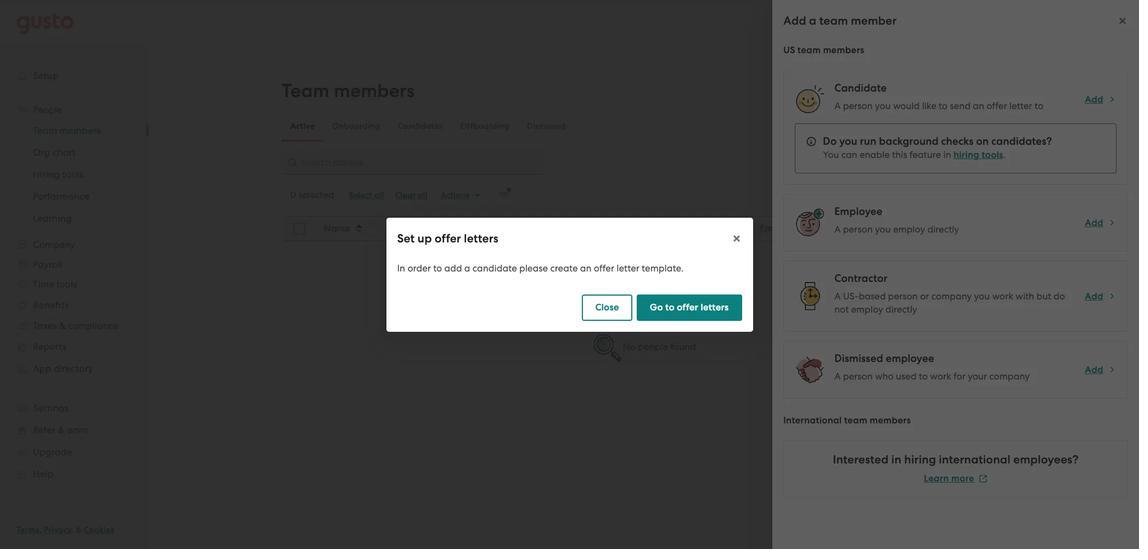 Task type: describe. For each thing, give the bounding box(es) containing it.
employment type button
[[753, 217, 998, 241]]

new notifications image
[[498, 190, 509, 201]]

privacy link
[[44, 526, 71, 535]]

privacy
[[44, 526, 71, 535]]

template.
[[642, 263, 684, 274]]

a for dismissed employee
[[835, 371, 841, 382]]

0
[[291, 189, 296, 200]]

candidates button
[[389, 113, 452, 139]]

learn more link
[[924, 473, 988, 485]]

terms
[[16, 526, 39, 535]]

run
[[860, 135, 877, 148]]

close
[[596, 302, 619, 313]]

in
[[397, 263, 405, 274]]

candidates
[[398, 121, 443, 131]]

home image
[[16, 12, 74, 34]]

us
[[784, 44, 796, 56]]

employees?
[[1014, 453, 1079, 467]]

can
[[842, 149, 858, 160]]

1 horizontal spatial employ
[[893, 224, 926, 235]]

1 vertical spatial hiring
[[905, 453, 936, 467]]

Search people... field
[[282, 150, 545, 175]]

or
[[920, 291, 930, 302]]

1 vertical spatial work
[[931, 371, 952, 382]]

0 horizontal spatial in
[[892, 453, 902, 467]]

please
[[520, 263, 548, 274]]

1 , from the left
[[39, 526, 42, 535]]

.
[[1004, 149, 1006, 160]]

1 horizontal spatial company
[[990, 371, 1030, 382]]

add a team member inside add a team member drawer dialog
[[784, 14, 897, 28]]

with
[[1016, 291, 1035, 302]]

go to offer letters link
[[637, 295, 742, 321]]

us-
[[843, 291, 859, 302]]

dismissed for dismissed employee
[[835, 353, 884, 365]]

name
[[324, 223, 351, 235]]

you down employee
[[875, 224, 891, 235]]

used
[[896, 371, 917, 382]]

offboarding
[[460, 121, 510, 131]]

send
[[950, 101, 971, 111]]

0 selected
[[291, 189, 334, 200]]

add button for candidate
[[1085, 93, 1117, 106]]

interested
[[833, 453, 889, 467]]

0 selected status
[[291, 189, 334, 200]]

your
[[968, 371, 987, 382]]

you inside a us-based person or company you work with but do not employ directly
[[975, 291, 990, 302]]

set up offer letters
[[397, 231, 499, 246]]

a inside button
[[922, 87, 928, 99]]

cookies button
[[84, 524, 114, 537]]

1 vertical spatial members
[[334, 80, 415, 102]]

contractor
[[835, 272, 888, 285]]

team right the us
[[798, 44, 821, 56]]

active button
[[282, 113, 324, 139]]

like
[[922, 101, 937, 111]]

hiring inside do you run background checks on candidates? alert
[[954, 149, 980, 161]]

employee
[[886, 353, 935, 365]]

department button
[[445, 217, 635, 241]]

team up interested
[[844, 415, 868, 427]]

candidate
[[835, 82, 887, 94]]

onboarding
[[332, 121, 380, 131]]

add
[[445, 263, 462, 274]]

employee
[[835, 205, 883, 218]]

cookies
[[84, 526, 114, 535]]

new notifications image
[[498, 190, 509, 201]]

terms link
[[16, 526, 39, 535]]

a for contractor
[[835, 291, 841, 302]]

would
[[893, 101, 920, 111]]

enable
[[860, 149, 890, 160]]

in order to add a candidate please create an offer letter template.
[[397, 263, 684, 274]]

for
[[954, 371, 966, 382]]

up
[[418, 231, 432, 246]]

letter inside dialog
[[617, 263, 640, 274]]

offboarding button
[[452, 113, 518, 139]]

person for dismissed employee
[[843, 371, 873, 382]]

person inside a us-based person or company you work with but do not employ directly
[[889, 291, 918, 302]]

interested in hiring international employees?
[[833, 453, 1079, 467]]

you
[[823, 149, 839, 160]]

opens in a new tab image
[[979, 475, 988, 484]]

a person you would like to send an offer letter to
[[835, 101, 1044, 111]]

letters for set up offer letters
[[464, 231, 499, 246]]

do you run background checks on candidates?
[[823, 135, 1052, 148]]

set up offer letters dialog
[[386, 218, 753, 332]]

offer up "close"
[[594, 263, 615, 274]]

based
[[859, 291, 886, 302]]

set
[[397, 231, 415, 246]]

but
[[1037, 291, 1052, 302]]

you can enable this feature in hiring tools .
[[823, 149, 1006, 161]]

member inside add a team member drawer dialog
[[851, 14, 897, 28]]

international team members
[[784, 415, 911, 427]]

add button for contractor
[[1085, 290, 1117, 303]]

feature
[[910, 149, 941, 160]]

tools
[[982, 149, 1004, 161]]

person for employee
[[843, 224, 873, 235]]

letters for go to offer letters
[[701, 302, 729, 313]]

no people found
[[623, 342, 696, 353]]

in inside the you can enable this feature in hiring tools .
[[944, 149, 952, 160]]

add for dismissed employee
[[1085, 364, 1104, 376]]

work inside a us-based person or company you work with but do not employ directly
[[993, 291, 1014, 302]]

select all
[[349, 191, 384, 200]]

2 , from the left
[[71, 526, 74, 535]]

all for clear all
[[418, 191, 428, 200]]

an inside add a team member drawer dialog
[[973, 101, 985, 111]]

members for us team members
[[823, 44, 865, 56]]

create
[[550, 263, 578, 274]]

employment
[[760, 223, 814, 235]]

on
[[977, 135, 989, 148]]



Task type: vqa. For each thing, say whether or not it's contained in the screenshot.
the 'reports' inside Your custom reports button
no



Task type: locate. For each thing, give the bounding box(es) containing it.
a for candidate
[[835, 101, 841, 111]]

2 horizontal spatial a
[[922, 87, 928, 99]]

a inside the set up offer letters dialog
[[465, 263, 470, 274]]

directly inside a us-based person or company you work with but do not employ directly
[[886, 304, 918, 315]]

people
[[638, 342, 668, 353]]

4 a from the top
[[835, 371, 841, 382]]

us team members
[[784, 44, 865, 56]]

an right create on the top
[[580, 263, 592, 274]]

you left with
[[975, 291, 990, 302]]

you inside alert
[[840, 135, 858, 148]]

name button
[[317, 217, 444, 241]]

1 vertical spatial add a team member
[[902, 87, 993, 99]]

found
[[671, 342, 696, 353]]

0 horizontal spatial hiring
[[905, 453, 936, 467]]

0 vertical spatial hiring
[[954, 149, 980, 161]]

0 vertical spatial employ
[[893, 224, 926, 235]]

work left with
[[993, 291, 1014, 302]]

1 horizontal spatial a
[[809, 14, 817, 28]]

0 horizontal spatial dismissed
[[527, 121, 566, 131]]

1 vertical spatial letter
[[617, 263, 640, 274]]

4 add button from the top
[[1085, 364, 1117, 377]]

0 horizontal spatial directly
[[886, 304, 918, 315]]

a up international team members
[[835, 371, 841, 382]]

0 vertical spatial in
[[944, 149, 952, 160]]

1 horizontal spatial add a team member
[[902, 87, 993, 99]]

,
[[39, 526, 42, 535], [71, 526, 74, 535]]

select all button
[[343, 187, 390, 204]]

add a team member up us team members
[[784, 14, 897, 28]]

clear
[[395, 191, 416, 200]]

&
[[76, 526, 82, 535]]

a person you employ directly
[[835, 224, 960, 235]]

all for select all
[[374, 191, 384, 200]]

learn more
[[924, 473, 975, 485]]

0 vertical spatial a
[[809, 14, 817, 28]]

close button
[[582, 295, 633, 321]]

1 horizontal spatial members
[[823, 44, 865, 56]]

members up onboarding 'button' at the top of page
[[334, 80, 415, 102]]

dismissed button
[[518, 113, 575, 139]]

person left who
[[843, 371, 873, 382]]

account menu element
[[928, 0, 1123, 47]]

, left privacy
[[39, 526, 42, 535]]

to
[[939, 101, 948, 111], [1035, 101, 1044, 111], [433, 263, 442, 274], [666, 302, 675, 313], [919, 371, 928, 382]]

company right your
[[990, 371, 1030, 382]]

1 horizontal spatial hiring
[[954, 149, 980, 161]]

a left us-
[[835, 291, 841, 302]]

to inside go to offer letters link
[[666, 302, 675, 313]]

this
[[892, 149, 908, 160]]

a inside a us-based person or company you work with but do not employ directly
[[835, 291, 841, 302]]

do
[[823, 135, 837, 148]]

team members
[[282, 80, 415, 102]]

dismissed
[[527, 121, 566, 131], [835, 353, 884, 365]]

1 add button from the top
[[1085, 93, 1117, 106]]

learn
[[924, 473, 949, 485]]

0 horizontal spatial work
[[931, 371, 952, 382]]

an right send
[[973, 101, 985, 111]]

add for candidate
[[1085, 94, 1104, 105]]

1 all from the left
[[374, 191, 384, 200]]

a inside dialog
[[809, 14, 817, 28]]

person for candidate
[[843, 101, 873, 111]]

a
[[835, 101, 841, 111], [835, 224, 841, 235], [835, 291, 841, 302], [835, 371, 841, 382]]

offer right send
[[987, 101, 1008, 111]]

offer right go on the right of the page
[[677, 302, 699, 313]]

team up a person you would like to send an offer letter to
[[931, 87, 954, 99]]

team members tab list
[[282, 111, 1007, 142]]

onboarding button
[[324, 113, 389, 139]]

1 vertical spatial directly
[[886, 304, 918, 315]]

1 horizontal spatial member
[[956, 87, 993, 99]]

add a team member
[[784, 14, 897, 28], [902, 87, 993, 99]]

who
[[875, 371, 894, 382]]

members for international team members
[[870, 415, 911, 427]]

1 a from the top
[[835, 101, 841, 111]]

person down employee
[[843, 224, 873, 235]]

dismissed inside add a team member drawer dialog
[[835, 353, 884, 365]]

0 horizontal spatial ,
[[39, 526, 42, 535]]

a up like
[[922, 87, 928, 99]]

1 vertical spatial dismissed
[[835, 353, 884, 365]]

1 horizontal spatial an
[[973, 101, 985, 111]]

add button for employee
[[1085, 217, 1117, 230]]

team
[[282, 80, 329, 102]]

do
[[1054, 291, 1065, 302]]

candidate
[[473, 263, 517, 274]]

letter left template.
[[617, 263, 640, 274]]

add a team member up a person you would like to send an offer letter to
[[902, 87, 993, 99]]

1 vertical spatial company
[[990, 371, 1030, 382]]

1 vertical spatial employ
[[851, 304, 884, 315]]

checks
[[942, 135, 974, 148]]

0 vertical spatial members
[[823, 44, 865, 56]]

2 horizontal spatial members
[[870, 415, 911, 427]]

terms , privacy , & cookies
[[16, 526, 114, 535]]

hiring down checks
[[954, 149, 980, 161]]

no
[[623, 342, 636, 353]]

0 vertical spatial directly
[[928, 224, 960, 235]]

1 horizontal spatial dismissed
[[835, 353, 884, 365]]

a us-based person or company you work with but do not employ directly
[[835, 291, 1065, 315]]

add button
[[1085, 93, 1117, 106], [1085, 217, 1117, 230], [1085, 290, 1117, 303], [1085, 364, 1117, 377]]

candidates?
[[992, 135, 1052, 148]]

dismissed employee
[[835, 353, 935, 365]]

1 horizontal spatial directly
[[928, 224, 960, 235]]

0 horizontal spatial all
[[374, 191, 384, 200]]

0 horizontal spatial members
[[334, 80, 415, 102]]

0 vertical spatial an
[[973, 101, 985, 111]]

0 horizontal spatial add a team member
[[784, 14, 897, 28]]

add a team member button
[[888, 80, 1007, 107]]

offer
[[987, 101, 1008, 111], [435, 231, 461, 246], [594, 263, 615, 274], [677, 302, 699, 313]]

offer right up
[[435, 231, 461, 246]]

selected
[[298, 189, 334, 200]]

letter up 'candidates?'
[[1010, 101, 1033, 111]]

international
[[784, 415, 842, 427]]

members
[[823, 44, 865, 56], [334, 80, 415, 102], [870, 415, 911, 427]]

you left would at right
[[875, 101, 891, 111]]

all right clear
[[418, 191, 428, 200]]

clear all button
[[390, 187, 433, 204]]

company inside a us-based person or company you work with but do not employ directly
[[932, 291, 972, 302]]

member inside add a team member button
[[956, 87, 993, 99]]

1 vertical spatial member
[[956, 87, 993, 99]]

1 horizontal spatial letters
[[701, 302, 729, 313]]

dismissed inside button
[[527, 121, 566, 131]]

0 vertical spatial member
[[851, 14, 897, 28]]

a up us team members
[[809, 14, 817, 28]]

add button for dismissed employee
[[1085, 364, 1117, 377]]

add a team member inside add a team member button
[[902, 87, 993, 99]]

0 horizontal spatial company
[[932, 291, 972, 302]]

member
[[851, 14, 897, 28], [956, 87, 993, 99]]

, left &
[[71, 526, 74, 535]]

2 all from the left
[[418, 191, 428, 200]]

3 add button from the top
[[1085, 290, 1117, 303]]

order
[[408, 263, 431, 274]]

team up us team members
[[820, 14, 848, 28]]

3 a from the top
[[835, 291, 841, 302]]

hiring
[[954, 149, 980, 161], [905, 453, 936, 467]]

clear all
[[395, 191, 428, 200]]

you up can
[[840, 135, 858, 148]]

0 vertical spatial letters
[[464, 231, 499, 246]]

offer inside add a team member drawer dialog
[[987, 101, 1008, 111]]

0 vertical spatial add a team member
[[784, 14, 897, 28]]

to right used
[[919, 371, 928, 382]]

1 vertical spatial a
[[922, 87, 928, 99]]

type
[[817, 223, 836, 235]]

0 vertical spatial work
[[993, 291, 1014, 302]]

1 horizontal spatial work
[[993, 291, 1014, 302]]

all right select
[[374, 191, 384, 200]]

1 vertical spatial in
[[892, 453, 902, 467]]

2 a from the top
[[835, 224, 841, 235]]

person left or
[[889, 291, 918, 302]]

add for contractor
[[1085, 291, 1104, 302]]

2 vertical spatial members
[[870, 415, 911, 427]]

members up candidate
[[823, 44, 865, 56]]

1 vertical spatial letters
[[701, 302, 729, 313]]

go
[[650, 302, 663, 313]]

0 vertical spatial company
[[932, 291, 972, 302]]

1 horizontal spatial in
[[944, 149, 952, 160]]

in right interested
[[892, 453, 902, 467]]

you
[[875, 101, 891, 111], [840, 135, 858, 148], [875, 224, 891, 235], [975, 291, 990, 302]]

active
[[291, 121, 315, 131]]

a down employee
[[835, 224, 841, 235]]

person down candidate
[[843, 101, 873, 111]]

to up 'candidates?'
[[1035, 101, 1044, 111]]

0 horizontal spatial letters
[[464, 231, 499, 246]]

not
[[835, 304, 849, 315]]

hiring tools link
[[954, 149, 1004, 161]]

Select all rows on this page checkbox
[[287, 217, 311, 241]]

1 horizontal spatial all
[[418, 191, 428, 200]]

0 horizontal spatial an
[[580, 263, 592, 274]]

dismissed for dismissed
[[527, 121, 566, 131]]

hiring up learn
[[905, 453, 936, 467]]

1 vertical spatial an
[[580, 263, 592, 274]]

add a team member drawer dialog
[[773, 0, 1140, 550]]

to right go on the right of the page
[[666, 302, 675, 313]]

employ
[[893, 224, 926, 235], [851, 304, 884, 315]]

work left "for"
[[931, 371, 952, 382]]

0 horizontal spatial employ
[[851, 304, 884, 315]]

0 horizontal spatial a
[[465, 263, 470, 274]]

an inside the set up offer letters dialog
[[580, 263, 592, 274]]

1 horizontal spatial letter
[[1010, 101, 1033, 111]]

more
[[952, 473, 975, 485]]

add for employee
[[1085, 217, 1104, 229]]

0 vertical spatial letter
[[1010, 101, 1033, 111]]

company right or
[[932, 291, 972, 302]]

a
[[809, 14, 817, 28], [922, 87, 928, 99], [465, 263, 470, 274]]

a for employee
[[835, 224, 841, 235]]

2 add button from the top
[[1085, 217, 1117, 230]]

to right like
[[939, 101, 948, 111]]

directly
[[928, 224, 960, 235], [886, 304, 918, 315]]

background
[[879, 135, 939, 148]]

letters
[[464, 231, 499, 246], [701, 302, 729, 313]]

to left add
[[433, 263, 442, 274]]

0 horizontal spatial letter
[[617, 263, 640, 274]]

0 horizontal spatial member
[[851, 14, 897, 28]]

do you run background checks on candidates? alert
[[795, 124, 1117, 174]]

1 horizontal spatial ,
[[71, 526, 74, 535]]

0 vertical spatial dismissed
[[527, 121, 566, 131]]

team inside button
[[931, 87, 954, 99]]

in down do you run background checks on candidates? on the right
[[944, 149, 952, 160]]

select
[[349, 191, 372, 200]]

employment type
[[760, 223, 836, 235]]

a right add
[[465, 263, 470, 274]]

work
[[993, 291, 1014, 302], [931, 371, 952, 382]]

international
[[939, 453, 1011, 467]]

a person who used to work for your company
[[835, 371, 1030, 382]]

members down who
[[870, 415, 911, 427]]

2 vertical spatial a
[[465, 263, 470, 274]]

employ inside a us-based person or company you work with but do not employ directly
[[851, 304, 884, 315]]

all
[[374, 191, 384, 200], [418, 191, 428, 200]]

in
[[944, 149, 952, 160], [892, 453, 902, 467]]

letter inside add a team member drawer dialog
[[1010, 101, 1033, 111]]

a down candidate
[[835, 101, 841, 111]]



